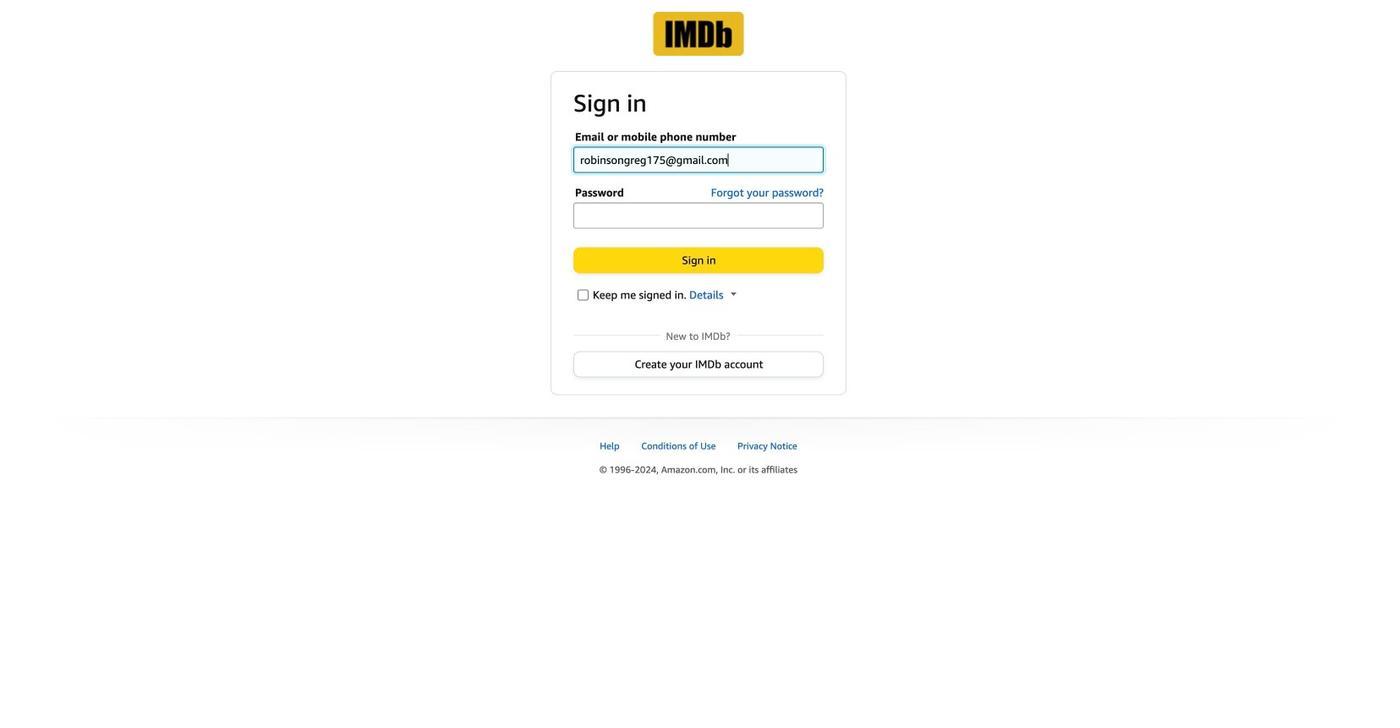 Task type: vqa. For each thing, say whether or not it's contained in the screenshot.
Jennifer Aniston, Courteney Cox, Lisa Kudrow, Matt LeBlanc, Matthew Perry, and David Schwimmer in Friends (1994) image
no



Task type: locate. For each thing, give the bounding box(es) containing it.
None password field
[[574, 203, 824, 229]]

popover image
[[731, 293, 737, 297]]

None checkbox
[[578, 290, 589, 301]]

imdb.com logo image
[[654, 12, 744, 56]]

None email field
[[574, 147, 824, 173]]

None submit
[[574, 248, 823, 273]]



